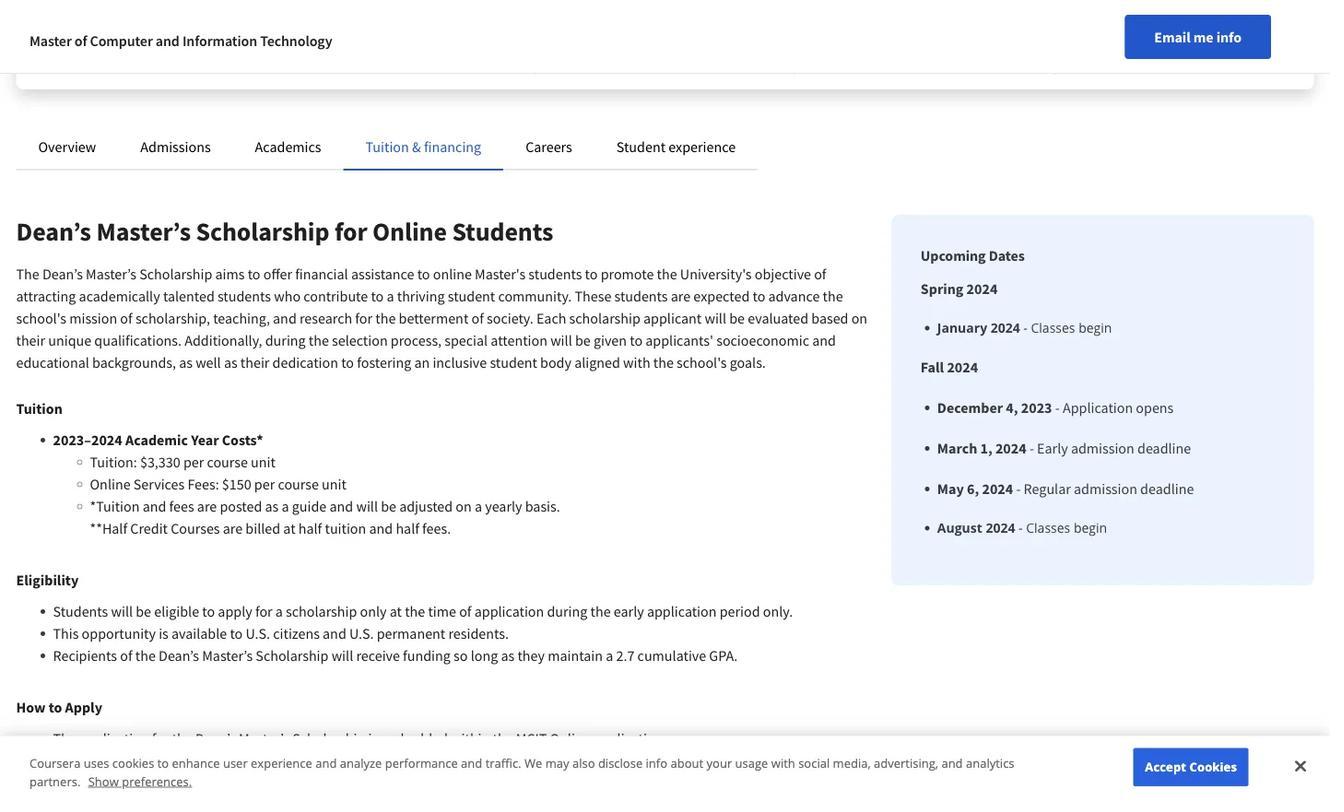 Task type: describe. For each thing, give the bounding box(es) containing it.
subject
[[1184, 50, 1223, 66]]

teaching,
[[213, 309, 270, 327]]

as inside 2023–2024 academic year costs* tuition: $3,330 per course unit online services fees: $150 per course unit *tuition and fees are posted as a guide and will be adjusted on a yearly basis. **half credit courses are billed at half tuition and half fees.
[[265, 497, 279, 515]]

0 horizontal spatial their
[[16, 331, 45, 349]]

4,
[[1006, 398, 1018, 417]]

will inside 2023–2024 academic year costs* tuition: $3,330 per course unit online services fees: $150 per course unit *tuition and fees are posted as a guide and will be adjusted on a yearly basis. **half credit courses are billed at half tuition and half fees.
[[356, 497, 378, 515]]

are left billed
[[223, 519, 243, 538]]

university
[[104, 6, 158, 22]]

for up financial
[[335, 215, 367, 248]]

1 horizontal spatial early
[[1037, 439, 1068, 457]]

to right given
[[630, 331, 643, 349]]

for up completed on the bottom of page
[[152, 729, 169, 748]]

completed
[[132, 751, 198, 770]]

your inside the application for the dean's master's scholarship is embedded within the mcit online application. submit your completed application for penn engineering online. those interested in the dean's master's scholarship will be required to apply for the early application period.
[[101, 751, 129, 770]]

the up based
[[823, 287, 843, 305]]

to up these
[[585, 265, 598, 283]]

with inside the engage in group discussions with professors and peers
[[460, 6, 484, 22]]

admissions link
[[140, 137, 211, 156]]

the right promote
[[657, 265, 677, 283]]

to up the evaluated
[[753, 287, 766, 305]]

peers
[[388, 24, 418, 41]]

evaluated
[[748, 309, 809, 327]]

0 vertical spatial per
[[183, 453, 204, 471]]

financial
[[295, 265, 348, 283]]

scholarship left 'social'
[[693, 751, 766, 770]]

year
[[191, 431, 219, 449]]

who
[[274, 287, 301, 305]]

deadline for - early admission deadline
[[1138, 439, 1191, 457]]

scholarship up "penn"
[[292, 729, 365, 748]]

body
[[540, 353, 572, 372]]

march
[[938, 439, 978, 457]]

will inside the application for the dean's master's scholarship is embedded within the mcit online application. submit your completed application for penn engineering online. those interested in the dean's master's scholarship will be required to apply for the early application period.
[[769, 751, 790, 770]]

posted inside 2023–2024 academic year costs* tuition: $3,330 per course unit online services fees: $150 per course unit *tuition and fees are posted as a guide and will be adjusted on a yearly basis. **half credit courses are billed at half tuition and half fees.
[[220, 497, 262, 515]]

dean's inside the dean's master's scholarship aims to offer financial assistance to online master's students to promote the university's objective of attracting academically talented students who contribute to a thriving student community. these students are expected to advance the school's mission of scholarship, teaching, and research for the betterment of society. each scholarship applicant will be evaluated based on their unique qualifications. additionally, during the selection process, special attention will be given to applicants' socioeconomic and educational backgrounds, as well as their dedication to fostering an inclusive student body aligned with the school's goals.
[[42, 265, 83, 283]]

1 u.s. from the left
[[246, 624, 270, 643]]

be inside students will be eligible to apply for a scholarship only at the time of application during the early application period only. this opportunity is available to u.s. citizens and u.s. permanent residents. recipients of the dean's master's scholarship will receive funding so long as they maintain a 2.7 cumulative gpa.
[[136, 602, 151, 621]]

aims
[[215, 265, 245, 283]]

the for the application for the dean's master's scholarship is embedded within the mcit online application. submit your completed application for penn engineering online. those interested in the dean's master's scholarship will be required to apply for the early application period.
[[53, 729, 76, 748]]

credit
[[130, 519, 168, 538]]

2024 for august
[[986, 519, 1016, 537]]

december
[[938, 398, 1003, 417]]

dates
[[989, 246, 1025, 265]]

as inside $3,330 usd/course + $150 usd fee tuition and fees are posted as a guide and may be subject to change
[[1234, 31, 1246, 48]]

opportunity
[[82, 624, 156, 643]]

mission
[[69, 309, 117, 327]]

accept cookies button
[[1134, 748, 1249, 786]]

disclose
[[598, 755, 643, 772]]

the application for the dean's master's scholarship is embedded within the mcit online application. submit your completed application for penn engineering online. those interested in the dean's master's scholarship will be required to apply for the early application period.
[[53, 729, 864, 792]]

to right available
[[230, 624, 243, 643]]

the down the opportunity
[[135, 646, 156, 665]]

application up the residents.
[[475, 602, 544, 621]]

applicant
[[644, 309, 702, 327]]

2 half from the left
[[396, 519, 419, 538]]

for up period.
[[273, 751, 291, 770]]

qualifications.
[[94, 331, 182, 349]]

$150 inside $3,330 usd/course + $150 usd fee tuition and fees are posted as a guide and may be subject to change
[[1086, 6, 1123, 29]]

january 2024 - classes begin
[[938, 319, 1112, 337]]

of inside offered by university of pennsylvania
[[161, 6, 172, 22]]

permanent
[[377, 624, 446, 643]]

will up 'body'
[[551, 331, 572, 349]]

2023
[[1021, 398, 1053, 417]]

spring
[[921, 279, 964, 298]]

list containing december 4, 2023
[[928, 396, 1194, 538]]

email
[[1155, 28, 1191, 46]]

time
[[428, 602, 456, 621]]

as right well at the left top
[[224, 353, 238, 372]]

be inside $3,330 usd/course + $150 usd fee tuition and fees are posted as a guide and may be subject to change
[[1168, 50, 1181, 66]]

analyze
[[340, 755, 382, 772]]

will left receive
[[332, 646, 353, 665]]

students inside students will be eligible to apply for a scholarship only at the time of application during the early application period only. this opportunity is available to u.s. citizens and u.s. permanent residents. recipients of the dean's master's scholarship will receive funding so long as they maintain a 2.7 cumulative gpa.
[[53, 602, 108, 621]]

early inside the application for the dean's master's scholarship is embedded within the mcit online application. submit your completed application for penn engineering online. those interested in the dean's master's scholarship will be required to apply for the early application period.
[[150, 774, 181, 792]]

attention
[[491, 331, 548, 349]]

educational
[[16, 353, 89, 372]]

community.
[[498, 287, 572, 305]]

required
[[812, 751, 864, 770]]

august
[[938, 519, 983, 537]]

billed
[[246, 519, 280, 538]]

1 half from the left
[[298, 519, 322, 538]]

list item containing august 2024
[[938, 518, 1194, 538]]

yearly
[[485, 497, 522, 515]]

on inside 2023–2024 academic year costs* tuition: $3,330 per course unit online services fees: $150 per course unit *tuition and fees are posted as a guide and will be adjusted on a yearly basis. **half credit courses are billed at half tuition and half fees.
[[456, 497, 472, 515]]

the up permanent
[[405, 602, 425, 621]]

financing
[[424, 137, 481, 156]]

fall
[[921, 358, 944, 376]]

preferences.
[[122, 773, 192, 790]]

special
[[445, 331, 488, 349]]

upcoming dates
[[921, 246, 1025, 265]]

for down uses
[[106, 774, 123, 792]]

to down assistance
[[371, 287, 384, 305]]

- for regular
[[1016, 479, 1021, 498]]

email me info
[[1155, 28, 1242, 46]]

students will be eligible to apply for a scholarship only at the time of application during the early application period only. this opportunity is available to u.s. citizens and u.s. permanent residents. recipients of the dean's master's scholarship will receive funding so long as they maintain a 2.7 cumulative gpa.
[[53, 602, 796, 665]]

1 vertical spatial per
[[254, 475, 275, 493]]

dean's master's scholarship for online students
[[16, 215, 554, 248]]

0 vertical spatial school's
[[16, 309, 66, 327]]

scholarship inside students will be eligible to apply for a scholarship only at the time of application during the early application period only. this opportunity is available to u.s. citizens and u.s. permanent residents. recipients of the dean's master's scholarship will receive funding so long as they maintain a 2.7 cumulative gpa.
[[256, 646, 329, 665]]

1 vertical spatial their
[[241, 353, 270, 372]]

experience inside coursera uses cookies to enhance user experience and analyze performance and traffic. we may also disclose info about your usage with social media, advertising, and analytics partners.
[[251, 755, 312, 772]]

may
[[938, 479, 964, 498]]

scholarship inside students will be eligible to apply for a scholarship only at the time of application during the early application period only. this opportunity is available to u.s. citizens and u.s. permanent residents. recipients of the dean's master's scholarship will receive funding so long as they maintain a 2.7 cumulative gpa.
[[286, 602, 357, 621]]

this
[[53, 624, 79, 643]]

scholarship up the offer
[[196, 215, 330, 248]]

- right january
[[1024, 319, 1028, 337]]

0 vertical spatial experience
[[669, 137, 736, 156]]

to down 'selection'
[[341, 353, 354, 372]]

services
[[133, 475, 185, 493]]

period.
[[257, 774, 301, 792]]

attracting
[[16, 287, 76, 305]]

offered
[[46, 6, 86, 22]]

as left well at the left top
[[179, 353, 193, 372]]

during inside students will be eligible to apply for a scholarship only at the time of application during the early application period only. this opportunity is available to u.s. citizens and u.s. permanent residents. recipients of the dean's master's scholarship will receive funding so long as they maintain a 2.7 cumulative gpa.
[[547, 602, 588, 621]]

regular
[[1024, 479, 1071, 498]]

- down may 6, 2024 - regular admission deadline at the right bottom
[[1019, 519, 1023, 537]]

of up special
[[472, 309, 484, 327]]

of up "advance" at right top
[[814, 265, 827, 283]]

**half
[[90, 519, 127, 538]]

guide inside 2023–2024 academic year costs* tuition: $3,330 per course unit online services fees: $150 per course unit *tuition and fees are posted as a guide and will be adjusted on a yearly basis. **half credit courses are billed at half tuition and half fees.
[[292, 497, 327, 515]]

betterment
[[399, 309, 469, 327]]

we
[[525, 755, 542, 772]]

the down applicants'
[[653, 353, 674, 372]]

1 vertical spatial course
[[278, 475, 319, 493]]

1 horizontal spatial school's
[[677, 353, 727, 372]]

student experience link
[[617, 137, 736, 156]]

offered by university of pennsylvania
[[46, 6, 172, 41]]

each
[[537, 309, 566, 327]]

will down expected
[[705, 309, 727, 327]]

backgrounds,
[[92, 353, 176, 372]]

group
[[360, 6, 392, 22]]

student experience
[[617, 137, 736, 156]]

about
[[671, 755, 704, 772]]

engineering
[[328, 751, 402, 770]]

submit
[[53, 751, 98, 770]]

well
[[196, 353, 221, 372]]

are inside the dean's master's scholarship aims to offer financial assistance to online master's students to promote the university's objective of attracting academically talented students who contribute to a thriving student community. these students are expected to advance the school's mission of scholarship, teaching, and research for the betterment of society. each scholarship applicant will be evaluated based on their unique qualifications. additionally, during the selection process, special attention will be given to applicants' socioeconomic and educational backgrounds, as well as their dedication to fostering an inclusive student body aligned with the school's goals.
[[671, 287, 691, 305]]

the left early
[[591, 602, 611, 621]]

to inside the application for the dean's master's scholarship is embedded within the mcit online application. submit your completed application for penn engineering online. those interested in the dean's master's scholarship will be required to apply for the early application period.
[[53, 774, 66, 792]]

are inside $3,330 usd/course + $150 usd fee tuition and fees are posted as a guide and may be subject to change
[[1174, 31, 1191, 48]]

of down "academically"
[[120, 309, 133, 327]]

to inside coursera uses cookies to enhance user experience and analyze performance and traffic. we may also disclose info about your usage with social media, advertising, and analytics partners.
[[157, 755, 169, 772]]

1 horizontal spatial students
[[452, 215, 554, 248]]

in inside the engage in group discussions with professors and peers
[[348, 6, 358, 22]]

tuition:
[[90, 453, 137, 471]]

fees inside 2023–2024 academic year costs* tuition: $3,330 per course unit online services fees: $150 per course unit *tuition and fees are posted as a guide and will be adjusted on a yearly basis. **half credit courses are billed at half tuition and half fees.
[[169, 497, 194, 515]]

engage in group discussions with professors and peers
[[306, 6, 484, 41]]

careers
[[526, 137, 572, 156]]

in inside the application for the dean's master's scholarship is embedded within the mcit online application. submit your completed application for penn engineering online. those interested in the dean's master's scholarship will be required to apply for the early application period.
[[558, 751, 569, 770]]

2 horizontal spatial students
[[615, 287, 668, 305]]

fees inside $3,330 usd/course + $150 usd fee tuition and fees are posted as a guide and may be subject to change
[[1150, 31, 1172, 48]]

courses
[[171, 519, 220, 538]]

during inside the dean's master's scholarship aims to offer financial assistance to online master's students to promote the university's objective of attracting academically talented students who contribute to a thriving student community. these students are expected to advance the school's mission of scholarship, teaching, and research for the betterment of society. each scholarship applicant will be evaluated based on their unique qualifications. additionally, during the selection process, special attention will be given to applicants' socioeconomic and educational backgrounds, as well as their dedication to fostering an inclusive student body aligned with the school's goals.
[[265, 331, 306, 349]]

a inside $3,330 usd/course + $150 usd fee tuition and fees are posted as a guide and may be subject to change
[[1248, 31, 1255, 48]]

apply
[[65, 698, 102, 716]]

user
[[223, 755, 248, 772]]

0 horizontal spatial course
[[207, 453, 248, 471]]

inclusive
[[433, 353, 487, 372]]

overview
[[38, 137, 96, 156]]

at inside 2023–2024 academic year costs* tuition: $3,330 per course unit online services fees: $150 per course unit *tuition and fees are posted as a guide and will be adjusted on a yearly basis. **half credit courses are billed at half tuition and half fees.
[[283, 519, 296, 538]]

university's
[[680, 265, 752, 283]]

1 vertical spatial student
[[490, 353, 537, 372]]

august 2024 - classes begin
[[938, 519, 1107, 537]]

is inside the application for the dean's master's scholarship is embedded within the mcit online application. submit your completed application for penn engineering online. those interested in the dean's master's scholarship will be required to apply for the early application period.
[[368, 729, 378, 748]]

2024 for january
[[991, 319, 1020, 337]]

technology
[[260, 31, 332, 50]]

academics link
[[255, 137, 321, 156]]

the for the dean's master's scholarship aims to offer financial assistance to online master's students to promote the university's objective of attracting academically talented students who contribute to a thriving student community. these students are expected to advance the school's mission of scholarship, teaching, and research for the betterment of society. each scholarship applicant will be evaluated based on their unique qualifications. additionally, during the selection process, special attention will be given to applicants' socioeconomic and educational backgrounds, as well as their dedication to fostering an inclusive student body aligned with the school's goals.
[[16, 265, 39, 283]]

is inside students will be eligible to apply for a scholarship only at the time of application during the early application period only. this opportunity is available to u.s. citizens and u.s. permanent residents. recipients of the dean's master's scholarship will receive funding so long as they maintain a 2.7 cumulative gpa.
[[159, 624, 169, 643]]

penn
[[294, 751, 325, 770]]

application up period.
[[201, 751, 270, 770]]

may inside coursera uses cookies to enhance user experience and analyze performance and traffic. we may also disclose info about your usage with social media, advertising, and analytics partners.
[[546, 755, 569, 772]]

of down the opportunity
[[120, 646, 132, 665]]

expected
[[694, 287, 750, 305]]

of right "master"
[[75, 31, 87, 50]]

$150 inside 2023–2024 academic year costs* tuition: $3,330 per course unit online services fees: $150 per course unit *tuition and fees are posted as a guide and will be adjusted on a yearly basis. **half credit courses are billed at half tuition and half fees.
[[222, 475, 251, 493]]

posted inside $3,330 usd/course + $150 usd fee tuition and fees are posted as a guide and may be subject to change
[[1194, 31, 1231, 48]]

show preferences. link
[[88, 773, 192, 790]]



Task type: locate. For each thing, give the bounding box(es) containing it.
be left required
[[793, 751, 809, 770]]

tuition
[[325, 519, 366, 538]]

list item containing january 2024
[[938, 318, 1194, 337]]

during up dedication
[[265, 331, 306, 349]]

0 vertical spatial on
[[852, 309, 868, 327]]

scholarship up citizens
[[286, 602, 357, 621]]

2.7
[[616, 646, 635, 665]]

the down cookies
[[126, 774, 147, 792]]

classes for january 2024
[[1031, 319, 1076, 337]]

0 vertical spatial $3,330
[[1086, 0, 1137, 3]]

$150 left usd
[[1086, 6, 1123, 29]]

1 list item from the top
[[938, 318, 1194, 337]]

gpa.
[[709, 646, 738, 665]]

tuition left &
[[366, 137, 409, 156]]

1 vertical spatial list item
[[938, 518, 1194, 538]]

2 horizontal spatial with
[[772, 755, 795, 772]]

may inside $3,330 usd/course + $150 usd fee tuition and fees are posted as a guide and may be subject to change
[[1142, 50, 1165, 66]]

fees up courses
[[169, 497, 194, 515]]

0 horizontal spatial application
[[184, 774, 254, 792]]

by
[[88, 6, 102, 22]]

1 horizontal spatial apply
[[218, 602, 252, 621]]

2024 for fall
[[947, 358, 978, 376]]

to left the offer
[[248, 265, 260, 283]]

1 horizontal spatial fees
[[1150, 31, 1172, 48]]

the up traffic.
[[493, 729, 513, 748]]

admission for early
[[1071, 439, 1135, 457]]

2 vertical spatial online
[[550, 729, 591, 748]]

0 horizontal spatial $150
[[222, 475, 251, 493]]

$3,330 up services
[[140, 453, 180, 471]]

talented
[[163, 287, 215, 305]]

your inside coursera uses cookies to enhance user experience and analyze performance and traffic. we may also disclose info about your usage with social media, advertising, and analytics partners.
[[707, 755, 732, 772]]

selection
[[332, 331, 388, 349]]

- for early
[[1030, 439, 1034, 457]]

objective
[[755, 265, 811, 283]]

2024 right 1,
[[996, 439, 1027, 457]]

students up teaching,
[[218, 287, 271, 305]]

1 vertical spatial the
[[53, 729, 76, 748]]

1 horizontal spatial $150
[[1086, 6, 1123, 29]]

0 horizontal spatial u.s.
[[246, 624, 270, 643]]

1 vertical spatial tuition
[[366, 137, 409, 156]]

0 vertical spatial during
[[265, 331, 306, 349]]

students up this
[[53, 602, 108, 621]]

1 horizontal spatial guide
[[1086, 50, 1116, 66]]

0 horizontal spatial school's
[[16, 309, 66, 327]]

0 horizontal spatial info
[[646, 755, 668, 772]]

based
[[812, 309, 849, 327]]

application inside the application for the dean's master's scholarship is embedded within the mcit online application. submit your completed application for penn engineering online. those interested in the dean's master's scholarship will be required to apply for the early application period.
[[184, 774, 254, 792]]

0 horizontal spatial early
[[150, 774, 181, 792]]

admissions
[[140, 137, 211, 156]]

careers link
[[526, 137, 572, 156]]

0 horizontal spatial tuition
[[16, 399, 63, 418]]

2 horizontal spatial online
[[550, 729, 591, 748]]

1 horizontal spatial in
[[558, 751, 569, 770]]

to up available
[[202, 602, 215, 621]]

0 horizontal spatial students
[[218, 287, 271, 305]]

0 vertical spatial early
[[1037, 439, 1068, 457]]

begin
[[1079, 319, 1112, 337], [1074, 519, 1107, 537]]

as up billed
[[265, 497, 279, 515]]

deadline for - regular admission deadline
[[1141, 479, 1194, 498]]

tuition for tuition
[[16, 399, 63, 418]]

2023–2024 academic year costs* tuition: $3,330 per course unit online services fees: $150 per course unit *tuition and fees are posted as a guide and will be adjusted on a yearly basis. **half credit courses are billed at half tuition and half fees.
[[53, 431, 560, 538]]

only
[[360, 602, 387, 621]]

the up 'submit'
[[53, 729, 76, 748]]

early down december 4, 2023 - application opens
[[1037, 439, 1068, 457]]

coursera uses cookies to enhance user experience and analyze performance and traffic. we may also disclose info about your usage with social media, advertising, and analytics partners.
[[30, 755, 1015, 790]]

the up 'selection'
[[376, 309, 396, 327]]

unit
[[251, 453, 276, 471], [322, 475, 347, 493]]

as right long
[[501, 646, 515, 665]]

0 vertical spatial unit
[[251, 453, 276, 471]]

begin for august 2024 - classes begin
[[1074, 519, 1107, 537]]

mcit
[[516, 729, 547, 748]]

may down "email"
[[1142, 50, 1165, 66]]

- for application
[[1055, 398, 1060, 417]]

partners.
[[30, 773, 81, 790]]

1 horizontal spatial online
[[373, 215, 447, 248]]

information
[[182, 31, 257, 50]]

early
[[1037, 439, 1068, 457], [150, 774, 181, 792]]

1 horizontal spatial course
[[278, 475, 319, 493]]

0 horizontal spatial online
[[90, 475, 131, 493]]

be down "email"
[[1168, 50, 1181, 66]]

with inside the dean's master's scholarship aims to offer financial assistance to online master's students to promote the university's objective of attracting academically talented students who contribute to a thriving student community. these students are expected to advance the school's mission of scholarship, teaching, and research for the betterment of society. each scholarship applicant will be evaluated based on their unique qualifications. additionally, during the selection process, special attention will be given to applicants' socioeconomic and educational backgrounds, as well as their dedication to fostering an inclusive student body aligned with the school's goals.
[[623, 353, 651, 372]]

half down adjusted
[[396, 519, 419, 538]]

scholarship up "talented"
[[139, 265, 212, 283]]

school's down applicants'
[[677, 353, 727, 372]]

students
[[452, 215, 554, 248], [53, 602, 108, 621]]

on inside the dean's master's scholarship aims to offer financial assistance to online master's students to promote the university's objective of attracting academically talented students who contribute to a thriving student community. these students are expected to advance the school's mission of scholarship, teaching, and research for the betterment of society. each scholarship applicant will be evaluated based on their unique qualifications. additionally, during the selection process, special attention will be given to applicants' socioeconomic and educational backgrounds, as well as their dedication to fostering an inclusive student body aligned with the school's goals.
[[852, 309, 868, 327]]

0 vertical spatial guide
[[1086, 50, 1116, 66]]

course down costs*
[[207, 453, 248, 471]]

0 horizontal spatial may
[[546, 755, 569, 772]]

info inside coursera uses cookies to enhance user experience and analyze performance and traffic. we may also disclose info about your usage with social media, advertising, and analytics partners.
[[646, 755, 668, 772]]

0 horizontal spatial the
[[16, 265, 39, 283]]

$3,330 up usd
[[1086, 0, 1137, 3]]

recipients
[[53, 646, 117, 665]]

admission for regular
[[1074, 479, 1138, 498]]

a
[[1248, 31, 1255, 48], [387, 287, 394, 305], [282, 497, 289, 515], [475, 497, 482, 515], [276, 602, 283, 621], [606, 646, 613, 665]]

as inside students will be eligible to apply for a scholarship only at the time of application during the early application period only. this opportunity is available to u.s. citizens and u.s. permanent residents. recipients of the dean's master's scholarship will receive funding so long as they maintain a 2.7 cumulative gpa.
[[501, 646, 515, 665]]

tuition left "email"
[[1086, 31, 1124, 48]]

be down expected
[[730, 309, 745, 327]]

available
[[171, 624, 227, 643]]

opens
[[1136, 398, 1174, 417]]

for down billed
[[255, 602, 273, 621]]

1,
[[981, 439, 993, 457]]

1 horizontal spatial tuition
[[366, 137, 409, 156]]

scholarship up given
[[569, 309, 641, 327]]

online inside 2023–2024 academic year costs* tuition: $3,330 per course unit online services fees: $150 per course unit *tuition and fees are posted as a guide and will be adjusted on a yearly basis. **half credit courses are billed at half tuition and half fees.
[[90, 475, 131, 493]]

list
[[928, 396, 1194, 538]]

1 vertical spatial online
[[90, 475, 131, 493]]

0 horizontal spatial apply
[[69, 774, 103, 792]]

1 horizontal spatial posted
[[1194, 31, 1231, 48]]

of right time
[[459, 602, 472, 621]]

the down research
[[309, 331, 329, 349]]

may right we
[[546, 755, 569, 772]]

1 horizontal spatial scholarship
[[569, 309, 641, 327]]

application up uses
[[79, 729, 149, 748]]

- down 2023
[[1030, 439, 1034, 457]]

1 horizontal spatial $3,330
[[1086, 0, 1137, 3]]

0 vertical spatial posted
[[1194, 31, 1231, 48]]

0 vertical spatial student
[[448, 287, 495, 305]]

2 list item from the top
[[938, 518, 1194, 538]]

for inside the dean's master's scholarship aims to offer financial assistance to online master's students to promote the university's objective of attracting academically talented students who contribute to a thriving student community. these students are expected to advance the school's mission of scholarship, teaching, and research for the betterment of society. each scholarship applicant will be evaluated based on their unique qualifications. additionally, during the selection process, special attention will be given to applicants' socioeconomic and educational backgrounds, as well as their dedication to fostering an inclusive student body aligned with the school's goals.
[[355, 309, 373, 327]]

0 vertical spatial in
[[348, 6, 358, 22]]

email me info button
[[1125, 15, 1271, 59]]

info inside email me info button
[[1217, 28, 1242, 46]]

master's
[[96, 215, 191, 248], [86, 265, 136, 283], [202, 646, 253, 665], [239, 729, 289, 748], [639, 751, 690, 770]]

2024 right 'fall'
[[947, 358, 978, 376]]

per up the fees:
[[183, 453, 204, 471]]

uses
[[84, 755, 109, 772]]

for inside students will be eligible to apply for a scholarship only at the time of application during the early application period only. this opportunity is available to u.s. citizens and u.s. permanent residents. recipients of the dean's master's scholarship will receive funding so long as they maintain a 2.7 cumulative gpa.
[[255, 602, 273, 621]]

$150
[[1086, 6, 1123, 29], [222, 475, 251, 493]]

students up community.
[[529, 265, 582, 283]]

0 vertical spatial at
[[283, 519, 296, 538]]

be left adjusted
[[381, 497, 396, 515]]

the dean's master's scholarship aims to offer financial assistance to online master's students to promote the university's objective of attracting academically talented students who contribute to a thriving student community. these students are expected to advance the school's mission of scholarship, teaching, and research for the betterment of society. each scholarship applicant will be evaluated based on their unique qualifications. additionally, during the selection process, special attention will be given to applicants' socioeconomic and educational backgrounds, as well as their dedication to fostering an inclusive student body aligned with the school's goals.
[[16, 265, 868, 372]]

during
[[265, 331, 306, 349], [547, 602, 588, 621]]

classes for august 2024
[[1026, 519, 1071, 537]]

be up aligned
[[575, 331, 591, 349]]

1 vertical spatial $3,330
[[140, 453, 180, 471]]

school's
[[16, 309, 66, 327], [677, 353, 727, 372]]

is up engineering
[[368, 729, 378, 748]]

society.
[[487, 309, 534, 327]]

1 vertical spatial apply
[[69, 774, 103, 792]]

classes up december 4, 2023 - application opens
[[1031, 319, 1076, 337]]

$3,330 usd/course + $150 usd fee tuition and fees are posted as a guide and may be subject to change
[[1086, 0, 1279, 66]]

tuition for tuition & financing
[[366, 137, 409, 156]]

engage
[[306, 6, 345, 22]]

2023–2024
[[53, 431, 122, 449]]

1 vertical spatial begin
[[1074, 519, 1107, 537]]

0 horizontal spatial your
[[101, 751, 129, 770]]

admission down the march 1, 2024 - early admission deadline at the bottom
[[1074, 479, 1138, 498]]

0 horizontal spatial posted
[[220, 497, 262, 515]]

usd/course
[[1141, 0, 1232, 3]]

are down the fees:
[[197, 497, 217, 515]]

performance
[[385, 755, 458, 772]]

be inside 2023–2024 academic year costs* tuition: $3,330 per course unit online services fees: $150 per course unit *tuition and fees are posted as a guide and will be adjusted on a yearly basis. **half credit courses are billed at half tuition and half fees.
[[381, 497, 396, 515]]

these
[[575, 287, 612, 305]]

1 vertical spatial admission
[[1074, 479, 1138, 498]]

2 u.s. from the left
[[349, 624, 374, 643]]

1 vertical spatial is
[[368, 729, 378, 748]]

1 vertical spatial at
[[390, 602, 402, 621]]

master
[[30, 31, 72, 50]]

- left regular
[[1016, 479, 1021, 498]]

given
[[594, 331, 627, 349]]

-
[[1024, 319, 1028, 337], [1055, 398, 1060, 417], [1030, 439, 1034, 457], [1016, 479, 1021, 498], [1019, 519, 1023, 537]]

1 vertical spatial early
[[150, 774, 181, 792]]

unique
[[48, 331, 91, 349]]

0 vertical spatial application
[[1063, 398, 1133, 417]]

at right billed
[[283, 519, 296, 538]]

their up educational
[[16, 331, 45, 349]]

$3,330 inside $3,330 usd/course + $150 usd fee tuition and fees are posted as a guide and may be subject to change
[[1086, 0, 1137, 3]]

begin up december 4, 2023 - application opens
[[1079, 319, 1112, 337]]

the inside the dean's master's scholarship aims to offer financial assistance to online master's students to promote the university's objective of attracting academically talented students who contribute to a thriving student community. these students are expected to advance the school's mission of scholarship, teaching, and research for the betterment of society. each scholarship applicant will be evaluated based on their unique qualifications. additionally, during the selection process, special attention will be given to applicants' socioeconomic and educational backgrounds, as well as their dedication to fostering an inclusive student body aligned with the school's goals.
[[16, 265, 39, 283]]

0 vertical spatial course
[[207, 453, 248, 471]]

student
[[617, 137, 666, 156]]

1 vertical spatial may
[[546, 755, 569, 772]]

at inside students will be eligible to apply for a scholarship only at the time of application during the early application period only. this opportunity is available to u.s. citizens and u.s. permanent residents. recipients of the dean's master's scholarship will receive funding so long as they maintain a 2.7 cumulative gpa.
[[390, 602, 402, 621]]

the left disclose on the left of page
[[572, 751, 593, 770]]

1 vertical spatial experience
[[251, 755, 312, 772]]

0 horizontal spatial scholarship
[[286, 602, 357, 621]]

info right me
[[1217, 28, 1242, 46]]

for up 'selection'
[[355, 309, 373, 327]]

socioeconomic
[[717, 331, 809, 349]]

1 horizontal spatial per
[[254, 475, 275, 493]]

the up completed on the bottom of page
[[172, 729, 192, 748]]

1 vertical spatial on
[[456, 497, 472, 515]]

on right adjusted
[[456, 497, 472, 515]]

posted up 'subject'
[[1194, 31, 1231, 48]]

0 vertical spatial students
[[452, 215, 554, 248]]

their down additionally,
[[241, 353, 270, 372]]

1 horizontal spatial during
[[547, 602, 588, 621]]

discussions
[[395, 6, 457, 22]]

academics
[[255, 137, 321, 156]]

0 horizontal spatial fees
[[169, 497, 194, 515]]

scholarship inside the dean's master's scholarship aims to offer financial assistance to online master's students to promote the university's objective of attracting academically talented students who contribute to a thriving student community. these students are expected to advance the school's mission of scholarship, teaching, and research for the betterment of society. each scholarship applicant will be evaluated based on their unique qualifications. additionally, during the selection process, special attention will be given to applicants' socioeconomic and educational backgrounds, as well as their dedication to fostering an inclusive student body aligned with the school's goals.
[[569, 309, 641, 327]]

classes down regular
[[1026, 519, 1071, 537]]

guide inside $3,330 usd/course + $150 usd fee tuition and fees are posted as a guide and may be subject to change
[[1086, 50, 1116, 66]]

online up assistance
[[373, 215, 447, 248]]

cookies
[[1190, 759, 1237, 775]]

to right how
[[49, 698, 62, 716]]

social
[[799, 755, 830, 772]]

1 vertical spatial unit
[[322, 475, 347, 493]]

is down eligible
[[159, 624, 169, 643]]

1 horizontal spatial unit
[[322, 475, 347, 493]]

eligible
[[154, 602, 199, 621]]

master's inside students will be eligible to apply for a scholarship only at the time of application during the early application period only. this opportunity is available to u.s. citizens and u.s. permanent residents. recipients of the dean's master's scholarship will receive funding so long as they maintain a 2.7 cumulative gpa.
[[202, 646, 253, 665]]

will up the opportunity
[[111, 602, 133, 621]]

begin down may 6, 2024 - regular admission deadline at the right bottom
[[1074, 519, 1107, 537]]

how to apply
[[16, 698, 102, 716]]

in left group on the left top of the page
[[348, 6, 358, 22]]

fostering
[[357, 353, 411, 372]]

scholarship inside the dean's master's scholarship aims to offer financial assistance to online master's students to promote the university's objective of attracting academically talented students who contribute to a thriving student community. these students are expected to advance the school's mission of scholarship, teaching, and research for the betterment of society. each scholarship applicant will be evaluated based on their unique qualifications. additionally, during the selection process, special attention will be given to applicants' socioeconomic and educational backgrounds, as well as their dedication to fostering an inclusive student body aligned with the school's goals.
[[139, 265, 212, 283]]

dean's inside students will be eligible to apply for a scholarship only at the time of application during the early application period only. this opportunity is available to u.s. citizens and u.s. permanent residents. recipients of the dean's master's scholarship will receive funding so long as they maintain a 2.7 cumulative gpa.
[[159, 646, 199, 665]]

with right discussions
[[460, 6, 484, 22]]

1 vertical spatial in
[[558, 751, 569, 770]]

how
[[16, 698, 46, 716]]

0 horizontal spatial during
[[265, 331, 306, 349]]

1 horizontal spatial on
[[852, 309, 868, 327]]

receive
[[356, 646, 400, 665]]

1 vertical spatial scholarship
[[286, 602, 357, 621]]

2024 right the 6,
[[982, 479, 1013, 498]]

be
[[1168, 50, 1181, 66], [730, 309, 745, 327], [575, 331, 591, 349], [381, 497, 396, 515], [136, 602, 151, 621], [793, 751, 809, 770]]

and inside students will be eligible to apply for a scholarship only at the time of application during the early application period only. this opportunity is available to u.s. citizens and u.s. permanent residents. recipients of the dean's master's scholarship will receive funding so long as they maintain a 2.7 cumulative gpa.
[[323, 624, 346, 643]]

application up cumulative at the bottom of the page
[[647, 602, 717, 621]]

with inside coursera uses cookies to enhance user experience and analyze performance and traffic. we may also disclose info about your usage with social media, advertising, and analytics partners.
[[772, 755, 795, 772]]

as
[[1234, 31, 1246, 48], [179, 353, 193, 372], [224, 353, 238, 372], [265, 497, 279, 515], [501, 646, 515, 665]]

student
[[448, 287, 495, 305], [490, 353, 537, 372]]

apply inside students will be eligible to apply for a scholarship only at the time of application during the early application period only. this opportunity is available to u.s. citizens and u.s. permanent residents. recipients of the dean's master's scholarship will receive funding so long as they maintain a 2.7 cumulative gpa.
[[218, 602, 252, 621]]

begin for january 2024 - classes begin
[[1079, 319, 1112, 337]]

and inside the engage in group discussions with professors and peers
[[364, 24, 385, 41]]

a inside the dean's master's scholarship aims to offer financial assistance to online master's students to promote the university's objective of attracting academically talented students who contribute to a thriving student community. these students are expected to advance the school's mission of scholarship, teaching, and research for the betterment of society. each scholarship applicant will be evaluated based on their unique qualifications. additionally, during the selection process, special attention will be given to applicants' socioeconomic and educational backgrounds, as well as their dedication to fostering an inclusive student body aligned with the school's goals.
[[387, 287, 394, 305]]

info left about
[[646, 755, 668, 772]]

1 horizontal spatial is
[[368, 729, 378, 748]]

with down given
[[623, 353, 651, 372]]

0 vertical spatial the
[[16, 265, 39, 283]]

0 vertical spatial may
[[1142, 50, 1165, 66]]

students down promote
[[615, 287, 668, 305]]

an
[[414, 353, 430, 372]]

1 horizontal spatial with
[[623, 353, 651, 372]]

0 vertical spatial info
[[1217, 28, 1242, 46]]

fee
[[1164, 6, 1188, 29]]

fees down fee
[[1150, 31, 1172, 48]]

traffic.
[[486, 755, 521, 772]]

2 vertical spatial with
[[772, 755, 795, 772]]

0 vertical spatial online
[[373, 215, 447, 248]]

pennsylvania
[[46, 24, 117, 41]]

scholarship,
[[135, 309, 210, 327]]

scholarship
[[196, 215, 330, 248], [139, 265, 212, 283], [256, 646, 329, 665], [292, 729, 365, 748], [693, 751, 766, 770]]

master of computer and information technology
[[30, 31, 332, 50]]

$3,330 inside 2023–2024 academic year costs* tuition: $3,330 per course unit online services fees: $150 per course unit *tuition and fees are posted as a guide and will be adjusted on a yearly basis. **half credit courses are billed at half tuition and half fees.
[[140, 453, 180, 471]]

master's inside the dean's master's scholarship aims to offer financial assistance to online master's students to promote the university's objective of attracting academically talented students who contribute to a thriving student community. these students are expected to advance the school's mission of scholarship, teaching, and research for the betterment of society. each scholarship applicant will be evaluated based on their unique qualifications. additionally, during the selection process, special attention will be given to applicants' socioeconomic and educational backgrounds, as well as their dedication to fostering an inclusive student body aligned with the school's goals.
[[86, 265, 136, 283]]

0 horizontal spatial on
[[456, 497, 472, 515]]

admission up may 6, 2024 - regular admission deadline at the right bottom
[[1071, 439, 1135, 457]]

apply inside the application for the dean's master's scholarship is embedded within the mcit online application. submit your completed application for penn engineering online. those interested in the dean's master's scholarship will be required to apply for the early application period.
[[69, 774, 103, 792]]

1 vertical spatial guide
[[292, 497, 327, 515]]

student down online
[[448, 287, 495, 305]]

$150 right the fees:
[[222, 475, 251, 493]]

0 vertical spatial their
[[16, 331, 45, 349]]

1 horizontal spatial students
[[529, 265, 582, 283]]

0 horizontal spatial in
[[348, 6, 358, 22]]

1 horizontal spatial u.s.
[[349, 624, 374, 643]]

of up master of computer and information technology
[[161, 6, 172, 22]]

maintain
[[548, 646, 603, 665]]

be inside the application for the dean's master's scholarship is embedded within the mcit online application. submit your completed application for penn engineering online. those interested in the dean's master's scholarship will be required to apply for the early application period.
[[793, 751, 809, 770]]

overview link
[[38, 137, 96, 156]]

1 horizontal spatial at
[[390, 602, 402, 621]]

period
[[720, 602, 760, 621]]

student down attention
[[490, 353, 537, 372]]

apply down uses
[[69, 774, 103, 792]]

course up billed
[[278, 475, 319, 493]]

*tuition
[[90, 497, 140, 515]]

2 vertical spatial tuition
[[16, 399, 63, 418]]

online inside the application for the dean's master's scholarship is embedded within the mcit online application. submit your completed application for penn engineering online. those interested in the dean's master's scholarship will be required to apply for the early application period.
[[550, 729, 591, 748]]

2024 for spring
[[967, 279, 998, 298]]

to up the thriving
[[417, 265, 430, 283]]

0 vertical spatial with
[[460, 6, 484, 22]]

your
[[101, 751, 129, 770], [707, 755, 732, 772]]

to inside $3,330 usd/course + $150 usd fee tuition and fees are posted as a guide and may be subject to change
[[1226, 50, 1237, 66]]

1 vertical spatial info
[[646, 755, 668, 772]]

as up change
[[1234, 31, 1246, 48]]

their
[[16, 331, 45, 349], [241, 353, 270, 372]]

1 vertical spatial during
[[547, 602, 588, 621]]

tuition inside $3,330 usd/course + $150 usd fee tuition and fees are posted as a guide and may be subject to change
[[1086, 31, 1124, 48]]

0 vertical spatial deadline
[[1138, 439, 1191, 457]]

posted
[[1194, 31, 1231, 48], [220, 497, 262, 515]]

0 horizontal spatial half
[[298, 519, 322, 538]]

0 horizontal spatial with
[[460, 6, 484, 22]]

fees:
[[188, 475, 219, 493]]

media,
[[833, 755, 871, 772]]

december 4, 2023 - application opens
[[938, 398, 1174, 417]]

during up "maintain" at the left bottom of the page
[[547, 602, 588, 621]]

0 vertical spatial $150
[[1086, 6, 1123, 29]]

online down tuition:
[[90, 475, 131, 493]]

in left also
[[558, 751, 569, 770]]

application up the march 1, 2024 - early admission deadline at the bottom
[[1063, 398, 1133, 417]]

0 horizontal spatial per
[[183, 453, 204, 471]]

your up show
[[101, 751, 129, 770]]

and
[[364, 24, 385, 41], [156, 31, 180, 50], [1126, 31, 1147, 48], [1119, 50, 1139, 66], [273, 309, 297, 327], [812, 331, 836, 349], [143, 497, 166, 515], [330, 497, 353, 515], [369, 519, 393, 538], [323, 624, 346, 643], [315, 755, 337, 772], [461, 755, 482, 772], [942, 755, 963, 772]]

deadline
[[1138, 439, 1191, 457], [1141, 479, 1194, 498]]

apply up available
[[218, 602, 252, 621]]

to down coursera
[[53, 774, 66, 792]]

the inside the application for the dean's master's scholarship is embedded within the mcit online application. submit your completed application for penn engineering online. those interested in the dean's master's scholarship will be required to apply for the early application period.
[[53, 729, 76, 748]]

privacy alert dialog
[[0, 736, 1330, 801]]

unit up tuition
[[322, 475, 347, 493]]

posted up billed
[[220, 497, 262, 515]]

master's
[[475, 265, 526, 283]]

0 horizontal spatial is
[[159, 624, 169, 643]]

list item
[[938, 318, 1194, 337], [938, 518, 1194, 538]]

usd
[[1127, 6, 1160, 29]]

1 horizontal spatial the
[[53, 729, 76, 748]]

application
[[475, 602, 544, 621], [647, 602, 717, 621], [79, 729, 149, 748], [201, 751, 270, 770]]

1 vertical spatial application
[[184, 774, 254, 792]]



Task type: vqa. For each thing, say whether or not it's contained in the screenshot.
Create
no



